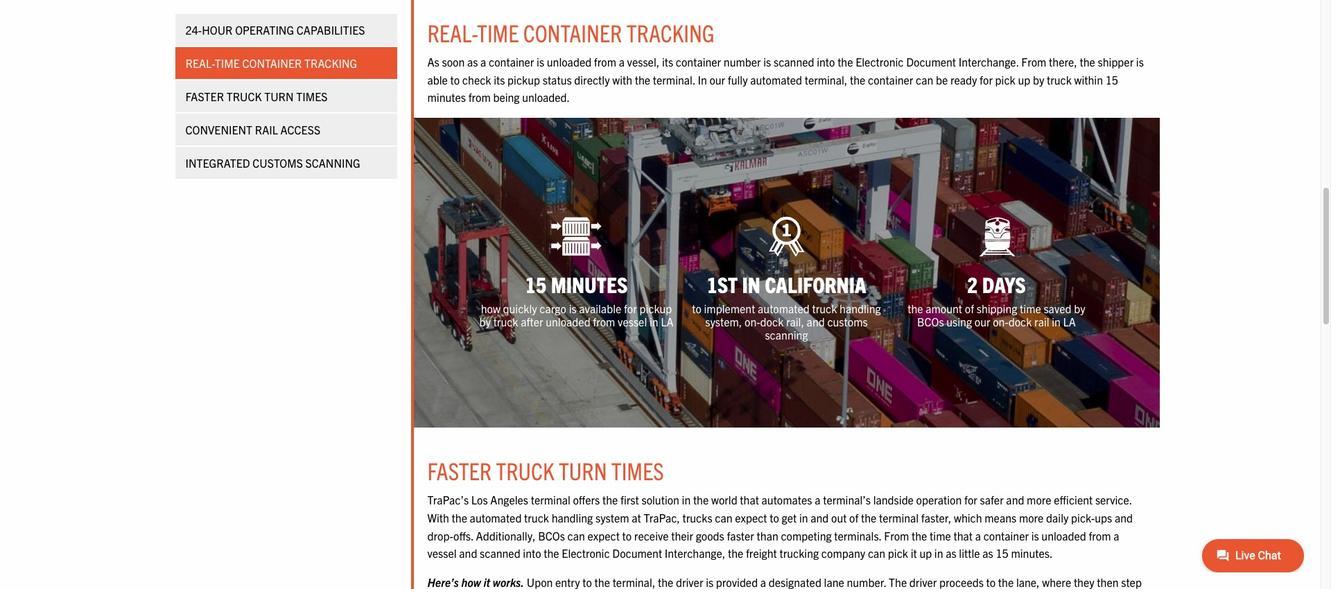 Task type: locate. For each thing, give the bounding box(es) containing it.
expect down the 'system'
[[588, 529, 620, 543]]

0 horizontal spatial of
[[850, 511, 859, 525]]

scanned inside as soon as a container is unloaded from a vessel, its container number is scanned into the electronic document interchange. from there, the shipper is able to check its pickup status directly with the terminal. in our fully automated terminal, the container can be ready for pick up by truck within 15 minutes from being unloaded.
[[774, 55, 815, 69]]

1 horizontal spatial real-time container tracking
[[428, 17, 715, 47]]

faster inside faster truck turn times link
[[186, 89, 224, 103]]

access
[[281, 123, 320, 137]]

is up status
[[537, 55, 545, 69]]

0 vertical spatial more
[[1027, 493, 1052, 507]]

from inside trapac's los angeles terminal offers the first solution in the world that automates a terminal's landside operation for safer and more efficient service. with the automated truck handling system at trapac, trucks can expect to get in and out of the terminal faster, which means more daily pick-ups and drop-offs. additionally, bcos can expect to receive their goods faster than competing terminals. from the time that a container is unloaded from a vessel and scanned into the electronic document interchange, the freight trucking company can pick it up in as little as 15 minutes.
[[884, 529, 910, 543]]

0 vertical spatial turn
[[264, 89, 294, 103]]

1 horizontal spatial for
[[965, 493, 978, 507]]

faster up trapac's
[[428, 456, 492, 486]]

directly
[[575, 73, 610, 86]]

shipper
[[1098, 55, 1134, 69]]

little
[[959, 547, 980, 561]]

document inside trapac's los angeles terminal offers the first solution in the world that automates a terminal's landside operation for safer and more efficient service. with the automated truck handling system at trapac, trucks can expect to get in and out of the terminal faster, which means more daily pick-ups and drop-offs. additionally, bcos can expect to receive their goods faster than competing terminals. from the time that a container is unloaded from a vessel and scanned into the electronic document interchange, the freight trucking company can pick it up in as little as 15 minutes.
[[613, 547, 662, 561]]

by inside as soon as a container is unloaded from a vessel, its container number is scanned into the electronic document interchange. from there, the shipper is able to check its pickup status directly with the terminal. in our fully automated terminal, the container can be ready for pick up by truck within 15 minutes from being unloaded.
[[1033, 73, 1045, 86]]

0 horizontal spatial as
[[467, 55, 478, 69]]

that down which
[[954, 529, 973, 543]]

ready
[[951, 73, 978, 86]]

1 vertical spatial bcos
[[538, 529, 565, 543]]

1 driver from the left
[[676, 576, 704, 589]]

by left quickly
[[480, 315, 491, 329]]

0 horizontal spatial 15
[[525, 270, 547, 297]]

15 down shipper
[[1106, 73, 1119, 86]]

for right available
[[624, 302, 637, 316]]

1 horizontal spatial document
[[907, 55, 956, 69]]

1 vertical spatial our
[[975, 315, 991, 329]]

0 vertical spatial how
[[481, 302, 501, 316]]

electronic inside trapac's los angeles terminal offers the first solution in the world that automates a terminal's landside operation for safer and more efficient service. with the automated truck handling system at trapac, trucks can expect to get in and out of the terminal faster, which means more daily pick-ups and drop-offs. additionally, bcos can expect to receive their goods faster than competing terminals. from the time that a container is unloaded from a vessel and scanned into the electronic document interchange, the freight trucking company can pick it up in as little as 15 minutes.
[[562, 547, 610, 561]]

faster truck turn times up convenient rail access
[[186, 89, 328, 103]]

dock left the 'rail,'
[[761, 315, 784, 329]]

designated
[[769, 576, 822, 589]]

terminal.
[[653, 73, 696, 86]]

0 horizontal spatial up
[[920, 547, 932, 561]]

our right using
[[975, 315, 991, 329]]

real-time container tracking down 24-hour operating capabilities
[[186, 56, 357, 70]]

real- down "24-"
[[186, 56, 215, 70]]

with
[[613, 73, 633, 86]]

la inside 15 minutes how quickly cargo is available for pickup by truck after unloaded from vessel in la
[[661, 315, 674, 329]]

that
[[740, 493, 759, 507], [954, 529, 973, 543]]

faster truck turn times
[[186, 89, 328, 103], [428, 456, 664, 486]]

trucks
[[683, 511, 713, 525]]

1 horizontal spatial handling
[[840, 302, 881, 316]]

0 vertical spatial bcos
[[918, 315, 944, 329]]

that right world at the bottom right of page
[[740, 493, 759, 507]]

it left the works.
[[484, 576, 490, 589]]

0 horizontal spatial by
[[480, 315, 491, 329]]

system,
[[706, 315, 742, 329]]

handling down california
[[840, 302, 881, 316]]

0 vertical spatial time
[[477, 17, 519, 47]]

times up first
[[612, 456, 664, 486]]

of right out
[[850, 511, 859, 525]]

is right cargo
[[569, 302, 577, 316]]

time left "saved"
[[1020, 302, 1042, 316]]

24-hour operating capabilities
[[186, 23, 365, 37]]

1 vertical spatial terminal,
[[613, 576, 656, 589]]

1 on- from the left
[[745, 315, 761, 329]]

1 vertical spatial real-time container tracking
[[186, 56, 357, 70]]

its
[[662, 55, 674, 69], [494, 73, 505, 86]]

0 horizontal spatial its
[[494, 73, 505, 86]]

1 horizontal spatial from
[[1022, 55, 1047, 69]]

and inside 1st in california to implement automated truck handling system, on-dock rail, and customs scanning
[[807, 315, 825, 329]]

faster,
[[922, 511, 952, 525]]

real-
[[428, 17, 477, 47], [186, 56, 215, 70]]

up down interchange.
[[1018, 73, 1031, 86]]

1 horizontal spatial terminal,
[[805, 73, 848, 86]]

from inside trapac's los angeles terminal offers the first solution in the world that automates a terminal's landside operation for safer and more efficient service. with the automated truck handling system at trapac, trucks can expect to get in and out of the terminal faster, which means more daily pick-ups and drop-offs. additionally, bcos can expect to receive their goods faster than competing terminals. from the time that a container is unloaded from a vessel and scanned into the electronic document interchange, the freight trucking company can pick it up in as little as 15 minutes.
[[1089, 529, 1112, 543]]

scanning
[[306, 156, 361, 170]]

from down ups
[[1089, 529, 1112, 543]]

1 vertical spatial up
[[920, 547, 932, 561]]

truck inside as soon as a container is unloaded from a vessel, its container number is scanned into the electronic document interchange. from there, the shipper is able to check its pickup status directly with the terminal. in our fully automated terminal, the container can be ready for pick up by truck within 15 minutes from being unloaded.
[[1047, 73, 1072, 86]]

time
[[477, 17, 519, 47], [215, 56, 240, 70]]

0 horizontal spatial scanned
[[480, 547, 521, 561]]

0 horizontal spatial bcos
[[538, 529, 565, 543]]

of inside 2 days the amount of shipping time saved by bcos using our on-dock rail in la
[[965, 302, 975, 316]]

automated up scanning
[[758, 302, 810, 316]]

for up which
[[965, 493, 978, 507]]

1 horizontal spatial that
[[954, 529, 973, 543]]

dock left rail
[[1009, 315, 1032, 329]]

1 horizontal spatial la
[[1064, 315, 1076, 329]]

time inside 2 days the amount of shipping time saved by bcos using our on-dock rail in la
[[1020, 302, 1042, 316]]

for inside as soon as a container is unloaded from a vessel, its container number is scanned into the electronic document interchange. from there, the shipper is able to check its pickup status directly with the terminal. in our fully automated terminal, the container can be ready for pick up by truck within 15 minutes from being unloaded.
[[980, 73, 993, 86]]

1 horizontal spatial real-
[[428, 17, 477, 47]]

1 vertical spatial its
[[494, 73, 505, 86]]

in
[[698, 73, 707, 86]]

1 horizontal spatial faster
[[428, 456, 492, 486]]

container down means
[[984, 529, 1029, 543]]

1 horizontal spatial by
[[1033, 73, 1045, 86]]

as right little
[[983, 547, 994, 561]]

a
[[481, 55, 486, 69], [619, 55, 625, 69], [815, 493, 821, 507], [976, 529, 981, 543], [1114, 529, 1120, 543], [761, 576, 767, 589]]

from down the landside
[[884, 529, 910, 543]]

0 horizontal spatial from
[[884, 529, 910, 543]]

can down terminals.
[[868, 547, 886, 561]]

scanned right number
[[774, 55, 815, 69]]

0 vertical spatial document
[[907, 55, 956, 69]]

offs.
[[454, 529, 474, 543]]

saved
[[1044, 302, 1072, 316]]

from down minutes
[[593, 315, 616, 329]]

1 horizontal spatial faster truck turn times
[[428, 456, 664, 486]]

0 vertical spatial up
[[1018, 73, 1031, 86]]

0 horizontal spatial time
[[215, 56, 240, 70]]

2 la from the left
[[1064, 315, 1076, 329]]

1 vertical spatial unloaded
[[546, 315, 591, 329]]

times
[[296, 89, 328, 103], [612, 456, 664, 486]]

from down check
[[469, 90, 491, 104]]

they
[[1074, 576, 1095, 589]]

1 horizontal spatial container
[[523, 17, 622, 47]]

turn inside faster truck turn times link
[[264, 89, 294, 103]]

in inside 2 days the amount of shipping time saved by bcos using our on-dock rail in la
[[1052, 315, 1061, 329]]

scanned down additionally,
[[480, 547, 521, 561]]

0 horizontal spatial real-time container tracking
[[186, 56, 357, 70]]

for down interchange.
[[980, 73, 993, 86]]

get
[[782, 511, 797, 525]]

1 vertical spatial truck
[[496, 456, 555, 486]]

pickup right available
[[640, 302, 672, 316]]

2 vertical spatial automated
[[470, 511, 522, 525]]

competing
[[781, 529, 832, 543]]

automates
[[762, 493, 813, 507]]

as up check
[[467, 55, 478, 69]]

1 vertical spatial time
[[215, 56, 240, 70]]

our right in
[[710, 73, 726, 86]]

into inside as soon as a container is unloaded from a vessel, its container number is scanned into the electronic document interchange. from there, the shipper is able to check its pickup status directly with the terminal. in our fully automated terminal, the container can be ready for pick up by truck within 15 minutes from being unloaded.
[[817, 55, 835, 69]]

the
[[838, 55, 853, 69], [1080, 55, 1096, 69], [635, 73, 651, 86], [850, 73, 866, 86], [908, 302, 924, 316], [603, 493, 618, 507], [694, 493, 709, 507], [452, 511, 467, 525], [861, 511, 877, 525], [912, 529, 928, 543], [544, 547, 559, 561], [728, 547, 744, 561], [595, 576, 610, 589], [658, 576, 674, 589], [999, 576, 1014, 589]]

truck down there,
[[1047, 73, 1072, 86]]

1 vertical spatial time
[[930, 529, 951, 543]]

1 la from the left
[[661, 315, 674, 329]]

from left there,
[[1022, 55, 1047, 69]]

integrated customs scanning
[[186, 156, 361, 170]]

turn up offers
[[559, 456, 607, 486]]

fully
[[728, 73, 748, 86]]

container down 24-hour operating capabilities
[[242, 56, 302, 70]]

on- inside 2 days the amount of shipping time saved by bcos using our on-dock rail in la
[[993, 315, 1009, 329]]

1st in california to implement automated truck handling system, on-dock rail, and customs scanning
[[692, 270, 881, 342]]

container up status
[[523, 17, 622, 47]]

1 vertical spatial handling
[[552, 511, 593, 525]]

on- inside 1st in california to implement automated truck handling system, on-dock rail, and customs scanning
[[745, 315, 761, 329]]

its up being
[[494, 73, 505, 86]]

1 horizontal spatial truck
[[496, 456, 555, 486]]

0 horizontal spatial driver
[[676, 576, 704, 589]]

pickup inside as soon as a container is unloaded from a vessel, its container number is scanned into the electronic document interchange. from there, the shipper is able to check its pickup status directly with the terminal. in our fully automated terminal, the container can be ready for pick up by truck within 15 minutes from being unloaded.
[[508, 73, 540, 86]]

15 left minutes.
[[996, 547, 1009, 561]]

bcos right additionally,
[[538, 529, 565, 543]]

unloaded.
[[522, 90, 570, 104]]

times inside faster truck turn times link
[[296, 89, 328, 103]]

1 horizontal spatial pickup
[[640, 302, 672, 316]]

more left daily
[[1020, 511, 1044, 525]]

time down faster,
[[930, 529, 951, 543]]

1 vertical spatial tracking
[[305, 56, 357, 70]]

can
[[916, 73, 934, 86], [715, 511, 733, 525], [568, 529, 585, 543], [868, 547, 886, 561]]

1 vertical spatial faster
[[428, 456, 492, 486]]

time
[[1020, 302, 1042, 316], [930, 529, 951, 543]]

24-
[[186, 23, 202, 37]]

it inside trapac's los angeles terminal offers the first solution in the world that automates a terminal's landside operation for safer and more efficient service. with the automated truck handling system at trapac, trucks can expect to get in and out of the terminal faster, which means more daily pick-ups and drop-offs. additionally, bcos can expect to receive their goods faster than competing terminals. from the time that a container is unloaded from a vessel and scanned into the electronic document interchange, the freight trucking company can pick it up in as little as 15 minutes.
[[911, 547, 917, 561]]

2 on- from the left
[[993, 315, 1009, 329]]

1 horizontal spatial on-
[[993, 315, 1009, 329]]

by left within on the right of page
[[1033, 73, 1045, 86]]

0 vertical spatial 15
[[1106, 73, 1119, 86]]

truck inside 15 minutes how quickly cargo is available for pickup by truck after unloaded from vessel in la
[[494, 315, 518, 329]]

pick
[[996, 73, 1016, 86], [888, 547, 909, 561]]

0 vertical spatial real-time container tracking
[[428, 17, 715, 47]]

la inside 2 days the amount of shipping time saved by bcos using our on-dock rail in la
[[1064, 315, 1076, 329]]

minutes
[[551, 270, 628, 297]]

being
[[493, 90, 520, 104]]

0 vertical spatial of
[[965, 302, 975, 316]]

bcos inside trapac's los angeles terminal offers the first solution in the world that automates a terminal's landside operation for safer and more efficient service. with the automated truck handling system at trapac, trucks can expect to get in and out of the terminal faster, which means more daily pick-ups and drop-offs. additionally, bcos can expect to receive their goods faster than competing terminals. from the time that a container is unloaded from a vessel and scanned into the electronic document interchange, the freight trucking company can pick it up in as little as 15 minutes.
[[538, 529, 565, 543]]

trapac,
[[644, 511, 680, 525]]

cargo
[[540, 302, 567, 316]]

1 horizontal spatial it
[[911, 547, 917, 561]]

la left system,
[[661, 315, 674, 329]]

0 vertical spatial for
[[980, 73, 993, 86]]

0 horizontal spatial document
[[613, 547, 662, 561]]

0 horizontal spatial our
[[710, 73, 726, 86]]

0 horizontal spatial vessel
[[428, 547, 457, 561]]

service.
[[1096, 493, 1132, 507]]

solution
[[642, 493, 680, 507]]

0 vertical spatial faster
[[186, 89, 224, 103]]

step
[[1122, 576, 1142, 589]]

0 vertical spatial into
[[817, 55, 835, 69]]

landside
[[874, 493, 914, 507]]

california
[[765, 270, 867, 297]]

1 horizontal spatial vessel
[[618, 315, 647, 329]]

truck inside trapac's los angeles terminal offers the first solution in the world that automates a terminal's landside operation for safer and more efficient service. with the automated truck handling system at trapac, trucks can expect to get in and out of the terminal faster, which means more daily pick-ups and drop-offs. additionally, bcos can expect to receive their goods faster than competing terminals. from the time that a container is unloaded from a vessel and scanned into the electronic document interchange, the freight trucking company can pick it up in as little as 15 minutes.
[[524, 511, 549, 525]]

in
[[743, 270, 761, 297], [650, 315, 659, 329], [1052, 315, 1061, 329], [682, 493, 691, 507], [800, 511, 808, 525], [935, 547, 944, 561]]

1 horizontal spatial scanned
[[774, 55, 815, 69]]

can down offers
[[568, 529, 585, 543]]

and down offs. at the bottom of page
[[459, 547, 477, 561]]

tracking up vessel, in the top of the page
[[627, 17, 715, 47]]

0 horizontal spatial for
[[624, 302, 637, 316]]

is
[[537, 55, 545, 69], [764, 55, 771, 69], [1137, 55, 1144, 69], [569, 302, 577, 316], [1032, 529, 1040, 543], [706, 576, 714, 589]]

our inside as soon as a container is unloaded from a vessel, its container number is scanned into the electronic document interchange. from there, the shipper is able to check its pickup status directly with the terminal. in our fully automated terminal, the container can be ready for pick up by truck within 15 minutes from being unloaded.
[[710, 73, 726, 86]]

0 horizontal spatial electronic
[[562, 547, 610, 561]]

document down receive
[[613, 547, 662, 561]]

los
[[472, 493, 488, 507]]

0 vertical spatial it
[[911, 547, 917, 561]]

1 horizontal spatial times
[[612, 456, 664, 486]]

pick up the
[[888, 547, 909, 561]]

time down the hour
[[215, 56, 240, 70]]

1 horizontal spatial time
[[477, 17, 519, 47]]

1 vertical spatial more
[[1020, 511, 1044, 525]]

more
[[1027, 493, 1052, 507], [1020, 511, 1044, 525]]

container up being
[[489, 55, 534, 69]]

truck inside 1st in california to implement automated truck handling system, on-dock rail, and customs scanning
[[813, 302, 837, 316]]

is inside the upon entry to the terminal, the driver is provided a designated lane number. the driver proceeds to the lane, where they then step
[[706, 576, 714, 589]]

automated inside trapac's los angeles terminal offers the first solution in the world that automates a terminal's landside operation for safer and more efficient service. with the automated truck handling system at trapac, trucks can expect to get in and out of the terminal faster, which means more daily pick-ups and drop-offs. additionally, bcos can expect to receive their goods faster than competing terminals. from the time that a container is unloaded from a vessel and scanned into the electronic document interchange, the freight trucking company can pick it up in as little as 15 minutes.
[[470, 511, 522, 525]]

a up check
[[481, 55, 486, 69]]

2 dock from the left
[[1009, 315, 1032, 329]]

0 vertical spatial handling
[[840, 302, 881, 316]]

of inside trapac's los angeles terminal offers the first solution in the world that automates a terminal's landside operation for safer and more efficient service. with the automated truck handling system at trapac, trucks can expect to get in and out of the terminal faster, which means more daily pick-ups and drop-offs. additionally, bcos can expect to receive their goods faster than competing terminals. from the time that a container is unloaded from a vessel and scanned into the electronic document interchange, the freight trucking company can pick it up in as little as 15 minutes.
[[850, 511, 859, 525]]

1 vertical spatial terminal
[[880, 511, 919, 525]]

days
[[983, 270, 1026, 297]]

check
[[463, 73, 491, 86]]

truck
[[227, 89, 262, 103], [496, 456, 555, 486]]

by right "saved"
[[1075, 302, 1086, 316]]

1 dock from the left
[[761, 315, 784, 329]]

how
[[481, 302, 501, 316], [462, 576, 481, 589]]

15 inside as soon as a container is unloaded from a vessel, its container number is scanned into the electronic document interchange. from there, the shipper is able to check its pickup status directly with the terminal. in our fully automated terminal, the container can be ready for pick up by truck within 15 minutes from being unloaded.
[[1106, 73, 1119, 86]]

operation
[[917, 493, 962, 507]]

to left system,
[[692, 302, 702, 316]]

pick inside as soon as a container is unloaded from a vessel, its container number is scanned into the electronic document interchange. from there, the shipper is able to check its pickup status directly with the terminal. in our fully automated terminal, the container can be ready for pick up by truck within 15 minutes from being unloaded.
[[996, 73, 1016, 86]]

automated down number
[[751, 73, 802, 86]]

how right here's
[[462, 576, 481, 589]]

here's how it works.
[[428, 576, 524, 589]]

1 horizontal spatial 15
[[996, 547, 1009, 561]]

0 horizontal spatial pickup
[[508, 73, 540, 86]]

to right entry on the bottom of page
[[583, 576, 592, 589]]

0 vertical spatial terminal,
[[805, 73, 848, 86]]

truck down angeles
[[524, 511, 549, 525]]

its up terminal.
[[662, 55, 674, 69]]

0 horizontal spatial terminal
[[531, 493, 571, 507]]

is inside trapac's los angeles terminal offers the first solution in the world that automates a terminal's landside operation for safer and more efficient service. with the automated truck handling system at trapac, trucks can expect to get in and out of the terminal faster, which means more daily pick-ups and drop-offs. additionally, bcos can expect to receive their goods faster than competing terminals. from the time that a container is unloaded from a vessel and scanned into the electronic document interchange, the freight trucking company can pick it up in as little as 15 minutes.
[[1032, 529, 1040, 543]]

0 horizontal spatial turn
[[264, 89, 294, 103]]

0 horizontal spatial tracking
[[305, 56, 357, 70]]

bcos left using
[[918, 315, 944, 329]]

1 vertical spatial 15
[[525, 270, 547, 297]]

15 minutes how quickly cargo is available for pickup by truck after unloaded from vessel in la
[[480, 270, 674, 329]]

real- up soon in the top left of the page
[[428, 17, 477, 47]]

convenient rail access
[[186, 123, 320, 137]]

scanning
[[765, 328, 808, 342]]

amount
[[926, 302, 963, 316]]

a left the terminal's
[[815, 493, 821, 507]]

dock
[[761, 315, 784, 329], [1009, 315, 1032, 329]]

terminal,
[[805, 73, 848, 86], [613, 576, 656, 589]]

0 vertical spatial scanned
[[774, 55, 815, 69]]

2 vertical spatial unloaded
[[1042, 529, 1087, 543]]

2 horizontal spatial 15
[[1106, 73, 1119, 86]]

in right available
[[650, 315, 659, 329]]

tracking down capabilities
[[305, 56, 357, 70]]

0 horizontal spatial faster
[[186, 89, 224, 103]]

unloaded down daily
[[1042, 529, 1087, 543]]

on-
[[745, 315, 761, 329], [993, 315, 1009, 329]]

expect up faster at the bottom
[[735, 511, 768, 525]]

more up daily
[[1027, 493, 1052, 507]]

vessel inside 15 minutes how quickly cargo is available for pickup by truck after unloaded from vessel in la
[[618, 315, 647, 329]]

unloaded right after
[[546, 315, 591, 329]]

0 vertical spatial faster truck turn times
[[186, 89, 328, 103]]

0 horizontal spatial expect
[[588, 529, 620, 543]]

document up be
[[907, 55, 956, 69]]

minutes.
[[1012, 547, 1053, 561]]

1 vertical spatial times
[[612, 456, 664, 486]]

1 vertical spatial pickup
[[640, 302, 672, 316]]

1 horizontal spatial tracking
[[627, 17, 715, 47]]

here's
[[428, 576, 459, 589]]

in inside 1st in california to implement automated truck handling system, on-dock rail, and customs scanning
[[743, 270, 761, 297]]

on- down days
[[993, 315, 1009, 329]]

lane,
[[1017, 576, 1040, 589]]

1 vertical spatial scanned
[[480, 547, 521, 561]]

minutes
[[428, 90, 466, 104]]

handling inside trapac's los angeles terminal offers the first solution in the world that automates a terminal's landside operation for safer and more efficient service. with the automated truck handling system at trapac, trucks can expect to get in and out of the terminal faster, which means more daily pick-ups and drop-offs. additionally, bcos can expect to receive their goods faster than competing terminals. from the time that a container is unloaded from a vessel and scanned into the electronic document interchange, the freight trucking company can pick it up in as little as 15 minutes.
[[552, 511, 593, 525]]

0 vertical spatial pick
[[996, 73, 1016, 86]]

and left out
[[811, 511, 829, 525]]

0 vertical spatial times
[[296, 89, 328, 103]]

of down 2
[[965, 302, 975, 316]]

lane
[[824, 576, 845, 589]]

0 horizontal spatial handling
[[552, 511, 593, 525]]

quickly
[[503, 302, 537, 316]]

0 vertical spatial that
[[740, 493, 759, 507]]

driver down interchange,
[[676, 576, 704, 589]]

1st
[[707, 270, 738, 297]]

on- right system,
[[745, 315, 761, 329]]

interchange,
[[665, 547, 726, 561]]

la right rail
[[1064, 315, 1076, 329]]

and right the 'rail,'
[[807, 315, 825, 329]]

times up access
[[296, 89, 328, 103]]

1 horizontal spatial as
[[946, 547, 957, 561]]

up inside trapac's los angeles terminal offers the first solution in the world that automates a terminal's landside operation for safer and more efficient service. with the automated truck handling system at trapac, trucks can expect to get in and out of the terminal faster, which means more daily pick-ups and drop-offs. additionally, bcos can expect to receive their goods faster than competing terminals. from the time that a container is unloaded from a vessel and scanned into the electronic document interchange, the freight trucking company can pick it up in as little as 15 minutes.
[[920, 547, 932, 561]]

0 horizontal spatial into
[[523, 547, 541, 561]]

hour
[[202, 23, 233, 37]]

vessel down minutes
[[618, 315, 647, 329]]

of
[[965, 302, 975, 316], [850, 511, 859, 525]]

terminal left offers
[[531, 493, 571, 507]]

0 horizontal spatial real-
[[186, 56, 215, 70]]

1 vertical spatial document
[[613, 547, 662, 561]]

real-time container tracking up status
[[428, 17, 715, 47]]

in right rail
[[1052, 315, 1061, 329]]

faster
[[186, 89, 224, 103], [428, 456, 492, 486]]

how left quickly
[[481, 302, 501, 316]]

handling inside 1st in california to implement automated truck handling system, on-dock rail, and customs scanning
[[840, 302, 881, 316]]

dock inside 1st in california to implement automated truck handling system, on-dock rail, and customs scanning
[[761, 315, 784, 329]]

can left be
[[916, 73, 934, 86]]

1 horizontal spatial our
[[975, 315, 991, 329]]

as left little
[[946, 547, 957, 561]]

offers
[[573, 493, 600, 507]]



Task type: describe. For each thing, give the bounding box(es) containing it.
document inside as soon as a container is unloaded from a vessel, its container number is scanned into the electronic document interchange. from there, the shipper is able to check its pickup status directly with the terminal. in our fully automated terminal, the container can be ready for pick up by truck within 15 minutes from being unloaded.
[[907, 55, 956, 69]]

0 horizontal spatial it
[[484, 576, 490, 589]]

be
[[936, 73, 948, 86]]

out
[[832, 511, 847, 525]]

in inside 15 minutes how quickly cargo is available for pickup by truck after unloaded from vessel in la
[[650, 315, 659, 329]]

a inside the upon entry to the terminal, the driver is provided a designated lane number. the driver proceeds to the lane, where they then step
[[761, 576, 767, 589]]

scanned inside trapac's los angeles terminal offers the first solution in the world that automates a terminal's landside operation for safer and more efficient service. with the automated truck handling system at trapac, trucks can expect to get in and out of the terminal faster, which means more daily pick-ups and drop-offs. additionally, bcos can expect to receive their goods faster than competing terminals. from the time that a container is unloaded from a vessel and scanned into the electronic document interchange, the freight trucking company can pick it up in as little as 15 minutes.
[[480, 547, 521, 561]]

the inside 2 days the amount of shipping time saved by bcos using our on-dock rail in la
[[908, 302, 924, 316]]

in right get
[[800, 511, 808, 525]]

for inside trapac's los angeles terminal offers the first solution in the world that automates a terminal's landside operation for safer and more efficient service. with the automated truck handling system at trapac, trucks can expect to get in and out of the terminal faster, which means more daily pick-ups and drop-offs. additionally, bcos can expect to receive their goods faster than competing terminals. from the time that a container is unloaded from a vessel and scanned into the electronic document interchange, the freight trucking company can pick it up in as little as 15 minutes.
[[965, 493, 978, 507]]

goods
[[696, 529, 725, 543]]

convenient rail access link
[[175, 114, 397, 146]]

pick-
[[1072, 511, 1095, 525]]

from inside 15 minutes how quickly cargo is available for pickup by truck after unloaded from vessel in la
[[593, 315, 616, 329]]

unloaded inside trapac's los angeles terminal offers the first solution in the world that automates a terminal's landside operation for safer and more efficient service. with the automated truck handling system at trapac, trucks can expect to get in and out of the terminal faster, which means more daily pick-ups and drop-offs. additionally, bcos can expect to receive their goods faster than competing terminals. from the time that a container is unloaded from a vessel and scanned into the electronic document interchange, the freight trucking company can pick it up in as little as 15 minutes.
[[1042, 529, 1087, 543]]

by inside 15 minutes how quickly cargo is available for pickup by truck after unloaded from vessel in la
[[480, 315, 491, 329]]

trapac's los angeles terminal offers the first solution in the world that automates a terminal's landside operation for safer and more efficient service. with the automated truck handling system at trapac, trucks can expect to get in and out of the terminal faster, which means more daily pick-ups and drop-offs. additionally, bcos can expect to receive their goods faster than competing terminals. from the time that a container is unloaded from a vessel and scanned into the electronic document interchange, the freight trucking company can pick it up in as little as 15 minutes.
[[428, 493, 1133, 561]]

1 vertical spatial how
[[462, 576, 481, 589]]

customs
[[828, 315, 868, 329]]

la for 2 days
[[1064, 315, 1076, 329]]

as
[[428, 55, 440, 69]]

in left little
[[935, 547, 944, 561]]

than
[[757, 529, 779, 543]]

freight
[[746, 547, 777, 561]]

drop-
[[428, 529, 454, 543]]

pickup inside 15 minutes how quickly cargo is available for pickup by truck after unloaded from vessel in la
[[640, 302, 672, 316]]

world
[[712, 493, 738, 507]]

1 horizontal spatial terminal
[[880, 511, 919, 525]]

receive
[[635, 529, 669, 543]]

0 vertical spatial tracking
[[627, 17, 715, 47]]

operating
[[235, 23, 294, 37]]

angeles
[[491, 493, 529, 507]]

to inside 1st in california to implement automated truck handling system, on-dock rail, and customs scanning
[[692, 302, 702, 316]]

rail,
[[787, 315, 805, 329]]

works.
[[493, 576, 524, 589]]

safer
[[980, 493, 1004, 507]]

dock inside 2 days the amount of shipping time saved by bcos using our on-dock rail in la
[[1009, 315, 1032, 329]]

in up the trucks at the bottom
[[682, 493, 691, 507]]

there,
[[1049, 55, 1078, 69]]

their
[[672, 529, 694, 543]]

up inside as soon as a container is unloaded from a vessel, its container number is scanned into the electronic document interchange. from there, the shipper is able to check its pickup status directly with the terminal. in our fully automated terminal, the container can be ready for pick up by truck within 15 minutes from being unloaded.
[[1018, 73, 1031, 86]]

within
[[1075, 73, 1104, 86]]

terminal's
[[823, 493, 871, 507]]

la for 15 minutes
[[661, 315, 674, 329]]

with
[[428, 511, 449, 525]]

is inside 15 minutes how quickly cargo is available for pickup by truck after unloaded from vessel in la
[[569, 302, 577, 316]]

0 vertical spatial its
[[662, 55, 674, 69]]

container inside trapac's los angeles terminal offers the first solution in the world that automates a terminal's landside operation for safer and more efficient service. with the automated truck handling system at trapac, trucks can expect to get in and out of the terminal faster, which means more daily pick-ups and drop-offs. additionally, bcos can expect to receive their goods faster than competing terminals. from the time that a container is unloaded from a vessel and scanned into the electronic document interchange, the freight trucking company can pick it up in as little as 15 minutes.
[[984, 529, 1029, 543]]

0 vertical spatial real-
[[428, 17, 477, 47]]

terminal, inside as soon as a container is unloaded from a vessel, its container number is scanned into the electronic document interchange. from there, the shipper is able to check its pickup status directly with the terminal. in our fully automated terminal, the container can be ready for pick up by truck within 15 minutes from being unloaded.
[[805, 73, 848, 86]]

unloaded inside 15 minutes how quickly cargo is available for pickup by truck after unloaded from vessel in la
[[546, 315, 591, 329]]

convenient
[[186, 123, 253, 137]]

rail
[[1035, 315, 1050, 329]]

entry
[[556, 576, 580, 589]]

upon
[[527, 576, 553, 589]]

bcos inside 2 days the amount of shipping time saved by bcos using our on-dock rail in la
[[918, 315, 944, 329]]

real-time container tracking link
[[175, 47, 397, 79]]

for inside 15 minutes how quickly cargo is available for pickup by truck after unloaded from vessel in la
[[624, 302, 637, 316]]

15 inside 15 minutes how quickly cargo is available for pickup by truck after unloaded from vessel in la
[[525, 270, 547, 297]]

able
[[428, 73, 448, 86]]

0 horizontal spatial that
[[740, 493, 759, 507]]

can inside as soon as a container is unloaded from a vessel, its container number is scanned into the electronic document interchange. from there, the shipper is able to check its pickup status directly with the terminal. in our fully automated terminal, the container can be ready for pick up by truck within 15 minutes from being unloaded.
[[916, 73, 934, 86]]

vessel,
[[627, 55, 660, 69]]

terminal, inside the upon entry to the terminal, the driver is provided a designated lane number. the driver proceeds to the lane, where they then step
[[613, 576, 656, 589]]

can down world at the bottom right of page
[[715, 511, 733, 525]]

rail
[[255, 123, 278, 137]]

from inside as soon as a container is unloaded from a vessel, its container number is scanned into the electronic document interchange. from there, the shipper is able to check its pickup status directly with the terminal. in our fully automated terminal, the container can be ready for pick up by truck within 15 minutes from being unloaded.
[[1022, 55, 1047, 69]]

company
[[822, 547, 866, 561]]

using
[[947, 315, 973, 329]]

then
[[1097, 576, 1119, 589]]

number.
[[847, 576, 887, 589]]

interchange.
[[959, 55, 1019, 69]]

and right ups
[[1115, 511, 1133, 525]]

daily
[[1047, 511, 1069, 525]]

faster
[[727, 529, 755, 543]]

to down the 'system'
[[623, 529, 632, 543]]

a up little
[[976, 529, 981, 543]]

1 vertical spatial real-
[[186, 56, 215, 70]]

container left be
[[868, 73, 914, 86]]

vessel inside trapac's los angeles terminal offers the first solution in the world that automates a terminal's landside operation for safer and more efficient service. with the automated truck handling system at trapac, trucks can expect to get in and out of the terminal faster, which means more daily pick-ups and drop-offs. additionally, bcos can expect to receive their goods faster than competing terminals. from the time that a container is unloaded from a vessel and scanned into the electronic document interchange, the freight trucking company can pick it up in as little as 15 minutes.
[[428, 547, 457, 561]]

automated inside 1st in california to implement automated truck handling system, on-dock rail, and customs scanning
[[758, 302, 810, 316]]

shipping
[[977, 302, 1018, 316]]

upon entry to the terminal, the driver is provided a designated lane number. the driver proceeds to the lane, where they then step
[[428, 576, 1142, 590]]

2 driver from the left
[[910, 576, 937, 589]]

a up with
[[619, 55, 625, 69]]

0 vertical spatial truck
[[227, 89, 262, 103]]

how inside 15 minutes how quickly cargo is available for pickup by truck after unloaded from vessel in la
[[481, 302, 501, 316]]

soon
[[442, 55, 465, 69]]

integrated customs scanning link
[[175, 147, 397, 179]]

container inside real-time container tracking link
[[242, 56, 302, 70]]

0 vertical spatial terminal
[[531, 493, 571, 507]]

to right proceeds
[[987, 576, 996, 589]]

integrated
[[186, 156, 250, 170]]

is right shipper
[[1137, 55, 1144, 69]]

24-hour operating capabilities link
[[175, 14, 397, 46]]

by inside 2 days the amount of shipping time saved by bcos using our on-dock rail in la
[[1075, 302, 1086, 316]]

container up in
[[676, 55, 721, 69]]

as inside as soon as a container is unloaded from a vessel, its container number is scanned into the electronic document interchange. from there, the shipper is able to check its pickup status directly with the terminal. in our fully automated terminal, the container can be ready for pick up by truck within 15 minutes from being unloaded.
[[467, 55, 478, 69]]

2 horizontal spatial as
[[983, 547, 994, 561]]

2
[[968, 270, 978, 297]]

to left get
[[770, 511, 780, 525]]

to inside as soon as a container is unloaded from a vessel, its container number is scanned into the electronic document interchange. from there, the shipper is able to check its pickup status directly with the terminal. in our fully automated terminal, the container can be ready for pick up by truck within 15 minutes from being unloaded.
[[451, 73, 460, 86]]

means
[[985, 511, 1017, 525]]

ups
[[1095, 511, 1113, 525]]

time inside trapac's los angeles terminal offers the first solution in the world that automates a terminal's landside operation for safer and more efficient service. with the automated truck handling system at trapac, trucks can expect to get in and out of the terminal faster, which means more daily pick-ups and drop-offs. additionally, bcos can expect to receive their goods faster than competing terminals. from the time that a container is unloaded from a vessel and scanned into the electronic document interchange, the freight trucking company can pick it up in as little as 15 minutes.
[[930, 529, 951, 543]]

provided
[[716, 576, 758, 589]]

our inside 2 days the amount of shipping time saved by bcos using our on-dock rail in la
[[975, 315, 991, 329]]

implement
[[704, 302, 756, 316]]

additionally,
[[476, 529, 536, 543]]

first
[[621, 493, 639, 507]]

pick inside trapac's los angeles terminal offers the first solution in the world that automates a terminal's landside operation for safer and more efficient service. with the automated truck handling system at trapac, trucks can expect to get in and out of the terminal faster, which means more daily pick-ups and drop-offs. additionally, bcos can expect to receive their goods faster than competing terminals. from the time that a container is unloaded from a vessel and scanned into the electronic document interchange, the freight trucking company can pick it up in as little as 15 minutes.
[[888, 547, 909, 561]]

and up means
[[1007, 493, 1025, 507]]

a down "service."
[[1114, 529, 1120, 543]]

1 vertical spatial expect
[[588, 529, 620, 543]]

from up directly at the left of page
[[594, 55, 617, 69]]

which
[[954, 511, 983, 525]]

the
[[889, 576, 907, 589]]

unloaded inside as soon as a container is unloaded from a vessel, its container number is scanned into the electronic document interchange. from there, the shipper is able to check its pickup status directly with the terminal. in our fully automated terminal, the container can be ready for pick up by truck within 15 minutes from being unloaded.
[[547, 55, 592, 69]]

15 inside trapac's los angeles terminal offers the first solution in the world that automates a terminal's landside operation for safer and more efficient service. with the automated truck handling system at trapac, trucks can expect to get in and out of the terminal faster, which means more daily pick-ups and drop-offs. additionally, bcos can expect to receive their goods faster than competing terminals. from the time that a container is unloaded from a vessel and scanned into the electronic document interchange, the freight trucking company can pick it up in as little as 15 minutes.
[[996, 547, 1009, 561]]

is right number
[[764, 55, 771, 69]]

proceeds
[[940, 576, 984, 589]]

1 horizontal spatial turn
[[559, 456, 607, 486]]

into inside trapac's los angeles terminal offers the first solution in the world that automates a terminal's landside operation for safer and more efficient service. with the automated truck handling system at trapac, trucks can expect to get in and out of the terminal faster, which means more daily pick-ups and drop-offs. additionally, bcos can expect to receive their goods faster than competing terminals. from the time that a container is unloaded from a vessel and scanned into the electronic document interchange, the freight trucking company can pick it up in as little as 15 minutes.
[[523, 547, 541, 561]]

after
[[521, 315, 543, 329]]

1 vertical spatial faster truck turn times
[[428, 456, 664, 486]]

terminals.
[[835, 529, 882, 543]]

0 vertical spatial expect
[[735, 511, 768, 525]]

where
[[1043, 576, 1072, 589]]

customs
[[253, 156, 303, 170]]

trapac's
[[428, 493, 469, 507]]

at
[[632, 511, 641, 525]]

capabilities
[[297, 23, 365, 37]]

electronic inside as soon as a container is unloaded from a vessel, its container number is scanned into the electronic document interchange. from there, the shipper is able to check its pickup status directly with the terminal. in our fully automated terminal, the container can be ready for pick up by truck within 15 minutes from being unloaded.
[[856, 55, 904, 69]]

trucking
[[780, 547, 819, 561]]

1 vertical spatial that
[[954, 529, 973, 543]]

real-time container tracking inside real-time container tracking link
[[186, 56, 357, 70]]

0 horizontal spatial faster truck turn times
[[186, 89, 328, 103]]

2 days the amount of shipping time saved by bcos using our on-dock rail in la
[[908, 270, 1086, 329]]

as soon as a container is unloaded from a vessel, its container number is scanned into the electronic document interchange. from there, the shipper is able to check its pickup status directly with the terminal. in our fully automated terminal, the container can be ready for pick up by truck within 15 minutes from being unloaded.
[[428, 55, 1144, 104]]

automated inside as soon as a container is unloaded from a vessel, its container number is scanned into the electronic document interchange. from there, the shipper is able to check its pickup status directly with the terminal. in our fully automated terminal, the container can be ready for pick up by truck within 15 minutes from being unloaded.
[[751, 73, 802, 86]]



Task type: vqa. For each thing, say whether or not it's contained in the screenshot.
bottom Truck
yes



